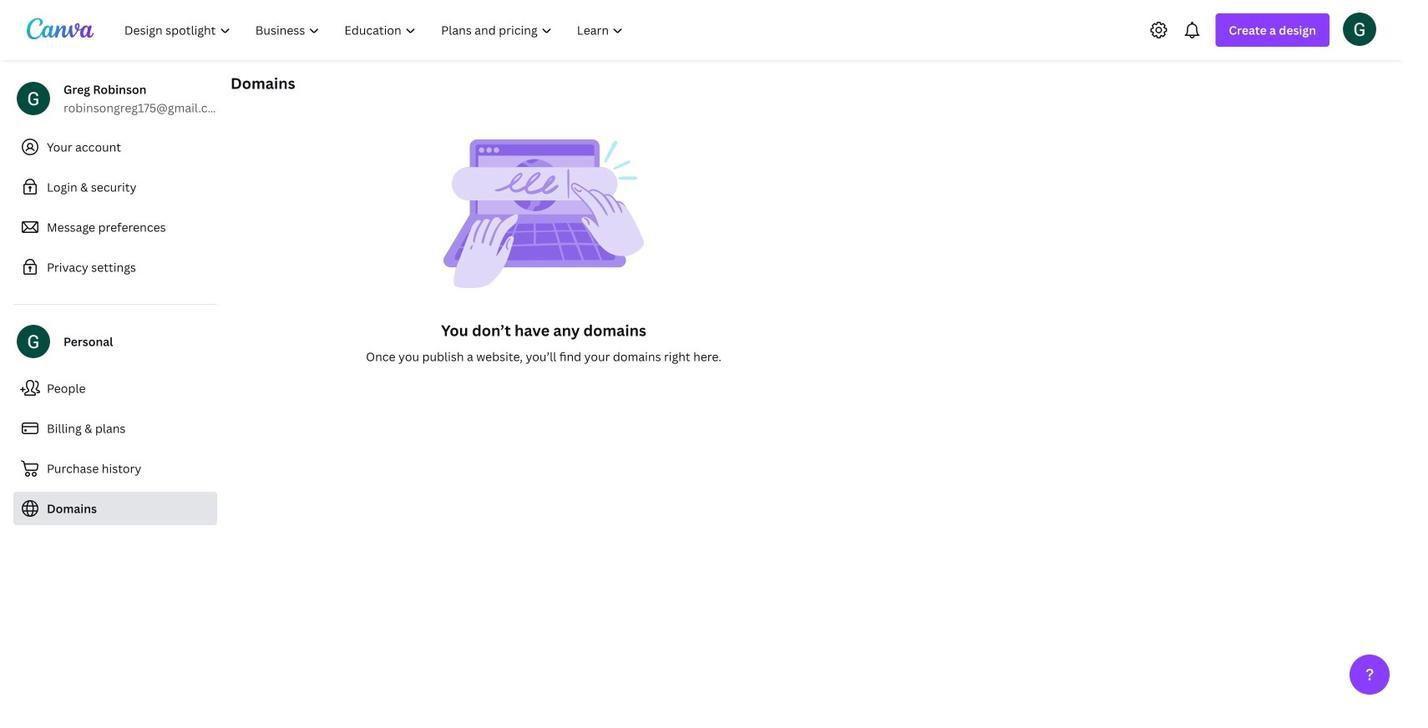 Task type: describe. For each thing, give the bounding box(es) containing it.
greg robinson image
[[1343, 12, 1376, 46]]



Task type: locate. For each thing, give the bounding box(es) containing it.
top level navigation element
[[114, 13, 638, 47]]



Task type: vqa. For each thing, say whether or not it's contained in the screenshot.
top level navigation element
yes



